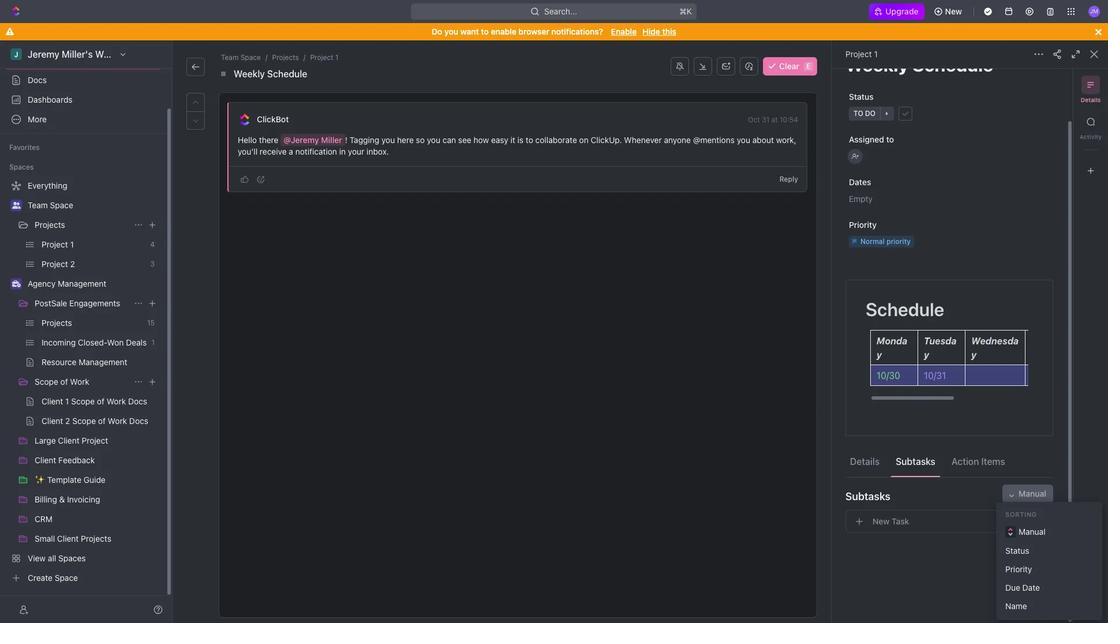 Task type: locate. For each thing, give the bounding box(es) containing it.
1 horizontal spatial projects
[[272, 53, 299, 62]]

enable
[[491, 27, 516, 36]]

to right assigned
[[886, 134, 894, 144]]

1 vertical spatial team
[[28, 200, 48, 210]]

y for wednesda y
[[971, 350, 977, 360]]

manual up 'sorting'
[[1019, 489, 1046, 499]]

upgrade link
[[869, 3, 924, 20]]

see
[[458, 135, 471, 145]]

date
[[1022, 583, 1040, 593]]

clickup.
[[591, 135, 622, 145]]

so
[[416, 135, 425, 145]]

business time image
[[12, 280, 20, 287]]

to right want on the left of page
[[481, 27, 489, 36]]

subtasks
[[896, 456, 935, 467], [845, 490, 890, 502]]

status down the project 1
[[849, 92, 874, 102]]

favorites
[[9, 143, 40, 152]]

0 vertical spatial status
[[849, 92, 874, 102]]

space up weekly
[[240, 53, 261, 62]]

can
[[443, 135, 456, 145]]

0 vertical spatial subtasks
[[896, 456, 935, 467]]

task
[[892, 516, 909, 526]]

details left subtasks button
[[850, 456, 880, 467]]

3 y from the left
[[971, 350, 977, 360]]

1 vertical spatial team space link
[[28, 196, 159, 215]]

y inside 'tuesda y'
[[924, 350, 929, 360]]

0 horizontal spatial projects link
[[35, 216, 129, 234]]

activity
[[1080, 133, 1102, 140]]

0 horizontal spatial /
[[265, 53, 268, 62]]

browser
[[518, 27, 549, 36]]

new task button
[[845, 510, 1053, 533]]

status
[[849, 92, 874, 102], [1005, 546, 1029, 556]]

postsale
[[35, 298, 67, 308]]

clickbot button
[[256, 114, 289, 125]]

you
[[444, 27, 458, 36], [381, 135, 395, 145], [427, 135, 440, 145], [737, 135, 750, 145]]

y down monda on the right of the page
[[877, 350, 882, 360]]

1 horizontal spatial team
[[221, 53, 239, 62]]

search...
[[544, 6, 577, 16]]

team space link
[[219, 52, 263, 63], [28, 196, 159, 215]]

2 horizontal spatial y
[[971, 350, 977, 360]]

2 manual from the top
[[1019, 527, 1045, 537]]

task sidebar navigation tab list
[[1078, 76, 1103, 180]]

space inside sidebar navigation
[[50, 200, 73, 210]]

y inside the monda y
[[877, 350, 882, 360]]

1 vertical spatial schedule
[[866, 298, 944, 320]]

2 y from the left
[[924, 350, 929, 360]]

0 vertical spatial manual
[[1019, 489, 1046, 499]]

0 vertical spatial space
[[240, 53, 261, 62]]

1 vertical spatial priority
[[1005, 564, 1032, 574]]

oct
[[748, 115, 760, 124]]

projects link up weekly schedule
[[270, 52, 301, 63]]

e
[[806, 62, 811, 70]]

to
[[481, 27, 489, 36], [886, 134, 894, 144], [526, 135, 533, 145]]

0 horizontal spatial priority
[[849, 220, 877, 230]]

status down 'sorting'
[[1005, 546, 1029, 556]]

space
[[240, 53, 261, 62], [50, 200, 73, 210]]

y for tuesda y
[[924, 350, 929, 360]]

tree containing team space
[[5, 177, 162, 587]]

weekly
[[234, 69, 265, 79]]

1 vertical spatial new
[[873, 516, 890, 526]]

schedule up monda on the right of the page
[[866, 298, 944, 320]]

a
[[289, 147, 293, 156]]

projects down team space
[[35, 220, 65, 230]]

projects link down team space
[[35, 216, 129, 234]]

0 vertical spatial details
[[1081, 96, 1101, 103]]

0 horizontal spatial subtasks
[[845, 490, 890, 502]]

scope of work
[[35, 377, 89, 387]]

1 vertical spatial projects link
[[35, 216, 129, 234]]

y down tuesda
[[924, 350, 929, 360]]

details up activity
[[1081, 96, 1101, 103]]

projects
[[272, 53, 299, 62], [35, 220, 65, 230]]

0 vertical spatial team space link
[[219, 52, 263, 63]]

oct 31 at 10:54
[[748, 115, 798, 124]]

0 horizontal spatial projects
[[35, 220, 65, 230]]

clickbot
[[257, 114, 289, 124]]

details
[[1081, 96, 1101, 103], [850, 456, 880, 467]]

0 horizontal spatial new
[[873, 516, 890, 526]]

in
[[339, 147, 346, 156]]

0 horizontal spatial team
[[28, 200, 48, 210]]

0 horizontal spatial status
[[849, 92, 874, 102]]

to inside ! tagging you here so you can see how easy it is to collaborate on clickup. whenever anyone @mentions you about work, you'll receive a notification in your inbox.
[[526, 135, 533, 145]]

details button
[[845, 451, 884, 472]]

weekly schedule
[[234, 69, 307, 79]]

subtasks for subtasks dropdown button
[[845, 490, 890, 502]]

0 horizontal spatial project
[[310, 53, 333, 62]]

subtasks up new task
[[845, 490, 890, 502]]

1 vertical spatial status
[[1005, 546, 1029, 556]]

tagging
[[350, 135, 379, 145]]

0 horizontal spatial schedule
[[267, 69, 307, 79]]

1 vertical spatial manual
[[1019, 527, 1045, 537]]

1 vertical spatial projects
[[35, 220, 65, 230]]

project 1 link up weekly schedule link
[[308, 52, 341, 63]]

to right is at the top of page
[[526, 135, 533, 145]]

0 horizontal spatial y
[[877, 350, 882, 360]]

sorting
[[1005, 511, 1037, 518]]

team up weekly
[[221, 53, 239, 62]]

1 horizontal spatial new
[[945, 6, 962, 16]]

reply
[[779, 175, 798, 184]]

y down wednesda
[[971, 350, 977, 360]]

subtasks button
[[891, 451, 940, 472]]

subtasks inside dropdown button
[[845, 490, 890, 502]]

1 horizontal spatial 1
[[874, 49, 878, 59]]

inbox.
[[367, 147, 389, 156]]

priority
[[849, 220, 877, 230], [1005, 564, 1032, 574]]

y inside wednesda y
[[971, 350, 977, 360]]

team right user group icon
[[28, 200, 48, 210]]

new right upgrade
[[945, 6, 962, 16]]

priority down dates
[[849, 220, 877, 230]]

new for new
[[945, 6, 962, 16]]

1 horizontal spatial /
[[303, 53, 306, 62]]

schedule down team space / projects / project 1 in the left of the page
[[267, 69, 307, 79]]

1 horizontal spatial y
[[924, 350, 929, 360]]

whenever
[[624, 135, 662, 145]]

new task
[[873, 516, 909, 526]]

0 horizontal spatial space
[[50, 200, 73, 210]]

team space
[[28, 200, 73, 210]]

y for monda y
[[877, 350, 882, 360]]

0 vertical spatial projects link
[[270, 52, 301, 63]]

project 1 link down upgrade link
[[845, 49, 878, 59]]

1 horizontal spatial space
[[240, 53, 261, 62]]

0 horizontal spatial details
[[850, 456, 880, 467]]

tree
[[5, 177, 162, 587]]

subtasks inside button
[[896, 456, 935, 467]]

details inside button
[[850, 456, 880, 467]]

due date button
[[1001, 579, 1098, 597]]

hello
[[238, 135, 257, 145]]

new inside button
[[873, 516, 890, 526]]

user group image
[[12, 202, 20, 209]]

manual down 'sorting'
[[1019, 527, 1045, 537]]

1 vertical spatial space
[[50, 200, 73, 210]]

space right user group icon
[[50, 200, 73, 210]]

projects up weekly schedule
[[272, 53, 299, 62]]

agency management link
[[28, 275, 159, 293]]

manual button
[[1002, 485, 1053, 503], [1002, 485, 1053, 503]]

1 horizontal spatial status
[[1005, 546, 1029, 556]]

0 vertical spatial new
[[945, 6, 962, 16]]

team inside sidebar navigation
[[28, 200, 48, 210]]

how
[[474, 135, 489, 145]]

1 vertical spatial details
[[850, 456, 880, 467]]

you right do
[[444, 27, 458, 36]]

hide
[[642, 27, 660, 36]]

due date
[[1005, 583, 1040, 593]]

1 horizontal spatial subtasks
[[896, 456, 935, 467]]

1 horizontal spatial priority
[[1005, 564, 1032, 574]]

subtasks up subtasks dropdown button
[[896, 456, 935, 467]]

about
[[752, 135, 774, 145]]

projects link
[[270, 52, 301, 63], [35, 216, 129, 234]]

you left about
[[737, 135, 750, 145]]

1 horizontal spatial team space link
[[219, 52, 263, 63]]

/
[[265, 53, 268, 62], [303, 53, 306, 62]]

easy
[[491, 135, 508, 145]]

priority up due date
[[1005, 564, 1032, 574]]

subtasks for subtasks button
[[896, 456, 935, 467]]

1 horizontal spatial details
[[1081, 96, 1101, 103]]

1 horizontal spatial projects link
[[270, 52, 301, 63]]

1 manual from the top
[[1019, 489, 1046, 499]]

1 horizontal spatial to
[[526, 135, 533, 145]]

1 y from the left
[[877, 350, 882, 360]]

you up inbox.
[[381, 135, 395, 145]]

due
[[1005, 583, 1020, 593]]

10:54
[[780, 115, 798, 124]]

0 vertical spatial team
[[221, 53, 239, 62]]

new left the "task"
[[873, 516, 890, 526]]

1 vertical spatial subtasks
[[845, 490, 890, 502]]

scope of work link
[[35, 373, 129, 391]]

team
[[221, 53, 239, 62], [28, 200, 48, 210]]

schedule
[[267, 69, 307, 79], [866, 298, 944, 320]]

new inside "button"
[[945, 6, 962, 16]]

new button
[[929, 2, 969, 21]]



Task type: describe. For each thing, give the bounding box(es) containing it.
project 1
[[845, 49, 878, 59]]

docs
[[28, 75, 47, 85]]

action items button
[[947, 451, 1010, 472]]

! tagging you here so you can see how easy it is to collaborate on clickup. whenever anyone @mentions you about work, you'll receive a notification in your inbox.
[[238, 135, 799, 156]]

space for team space
[[50, 200, 73, 210]]

wednesda y
[[971, 336, 1019, 360]]

want
[[460, 27, 479, 36]]

there
[[259, 135, 278, 145]]

manual button
[[1001, 522, 1098, 542]]

docs link
[[5, 71, 162, 89]]

monda
[[877, 336, 907, 346]]

it
[[510, 135, 515, 145]]

priority inside button
[[1005, 564, 1032, 574]]

tuesda
[[924, 336, 957, 346]]

your
[[348, 147, 364, 156]]

items
[[981, 456, 1005, 467]]

status inside the status button
[[1005, 546, 1029, 556]]

sidebar navigation
[[0, 40, 173, 623]]

tree inside sidebar navigation
[[5, 177, 162, 587]]

do you want to enable browser notifications? enable hide this
[[432, 27, 676, 36]]

engagements
[[69, 298, 120, 308]]

status button
[[1001, 542, 1098, 560]]

postsale engagements
[[35, 298, 120, 308]]

assigned
[[849, 134, 884, 144]]

scope
[[35, 377, 58, 387]]

0 vertical spatial priority
[[849, 220, 877, 230]]

1 / from the left
[[265, 53, 268, 62]]

name
[[1005, 601, 1027, 611]]

wednesda
[[971, 336, 1019, 346]]

0 vertical spatial schedule
[[267, 69, 307, 79]]

upgrade
[[885, 6, 919, 16]]

priority button
[[1001, 560, 1098, 579]]

1 horizontal spatial project 1 link
[[845, 49, 878, 59]]

new for new task
[[873, 516, 890, 526]]

31
[[762, 115, 769, 124]]

agency management
[[28, 279, 106, 289]]

weekly schedule link
[[231, 67, 309, 81]]

here
[[397, 135, 414, 145]]

anyone
[[664, 135, 691, 145]]

reply button
[[775, 173, 803, 186]]

2 horizontal spatial to
[[886, 134, 894, 144]]

0 horizontal spatial 1
[[335, 53, 338, 62]]

10/31
[[924, 370, 946, 381]]

subtasks button
[[845, 482, 1053, 510]]

dashboards
[[28, 95, 72, 104]]

you right "so"
[[427, 135, 440, 145]]

this
[[662, 27, 676, 36]]

0 horizontal spatial to
[[481, 27, 489, 36]]

monda y
[[877, 336, 907, 360]]

0 vertical spatial projects
[[272, 53, 299, 62]]

tuesda y
[[924, 336, 957, 360]]

work,
[[776, 135, 796, 145]]

collaborate
[[535, 135, 577, 145]]

manual inside button
[[1019, 527, 1045, 537]]

on
[[579, 135, 588, 145]]

team for team space
[[28, 200, 48, 210]]

Edit task name text field
[[845, 54, 1053, 76]]

1 horizontal spatial project
[[845, 49, 872, 59]]

postsale engagements link
[[35, 294, 129, 313]]

action items
[[952, 456, 1005, 467]]

1 horizontal spatial schedule
[[866, 298, 944, 320]]

spaces
[[9, 163, 34, 171]]

assigned to
[[849, 134, 894, 144]]

work
[[70, 377, 89, 387]]

details inside task sidebar navigation tab list
[[1081, 96, 1101, 103]]

space for team space / projects / project 1
[[240, 53, 261, 62]]

team space / projects / project 1
[[221, 53, 338, 62]]

!
[[345, 135, 347, 145]]

dates
[[849, 177, 871, 187]]

2 / from the left
[[303, 53, 306, 62]]

do
[[432, 27, 442, 36]]

favorites button
[[5, 141, 44, 155]]

enable
[[611, 27, 637, 36]]

projects inside sidebar navigation
[[35, 220, 65, 230]]

0 horizontal spatial team space link
[[28, 196, 159, 215]]

agency
[[28, 279, 56, 289]]

clear
[[779, 61, 799, 71]]

you'll
[[238, 147, 257, 156]]

@mentions
[[693, 135, 735, 145]]

dashboards link
[[5, 91, 162, 109]]

hello there
[[238, 135, 281, 145]]

10/30
[[877, 370, 900, 381]]

receive
[[260, 147, 287, 156]]

team for team space / projects / project 1
[[221, 53, 239, 62]]

at
[[771, 115, 778, 124]]

⌘k
[[680, 6, 692, 16]]

0 horizontal spatial project 1 link
[[308, 52, 341, 63]]

of
[[60, 377, 68, 387]]

action
[[952, 456, 979, 467]]

is
[[517, 135, 523, 145]]

management
[[58, 279, 106, 289]]



Task type: vqa. For each thing, say whether or not it's contained in the screenshot.
more
no



